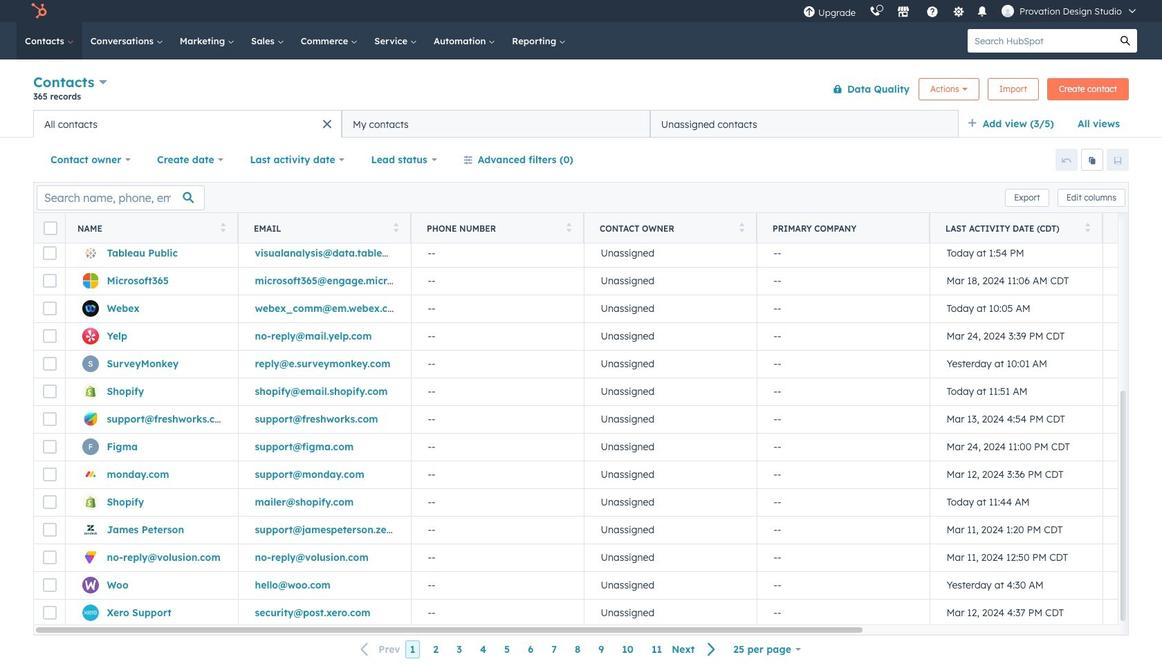 Task type: describe. For each thing, give the bounding box(es) containing it.
1 press to sort. image from the left
[[220, 223, 226, 232]]

2 press to sort. image from the left
[[740, 223, 745, 232]]

james peterson image
[[1002, 5, 1015, 17]]

Search HubSpot search field
[[968, 29, 1114, 53]]

3 press to sort. image from the left
[[1086, 223, 1091, 232]]

2 press to sort. image from the left
[[393, 223, 399, 232]]

marketplaces image
[[898, 6, 910, 19]]



Task type: vqa. For each thing, say whether or not it's contained in the screenshot.
the
no



Task type: locate. For each thing, give the bounding box(es) containing it.
pagination navigation
[[352, 641, 725, 659]]

1 press to sort. image from the left
[[566, 223, 572, 232]]

2 horizontal spatial press to sort. image
[[1086, 223, 1091, 232]]

1 press to sort. element from the left
[[220, 223, 226, 234]]

2 press to sort. element from the left
[[393, 223, 399, 234]]

press to sort. image
[[566, 223, 572, 232], [740, 223, 745, 232], [1086, 223, 1091, 232]]

Search name, phone, email addresses, or company search field
[[37, 185, 205, 210]]

press to sort. element
[[220, 223, 226, 234], [393, 223, 399, 234], [566, 223, 572, 234], [740, 223, 745, 234], [1086, 223, 1091, 234]]

1 horizontal spatial press to sort. image
[[740, 223, 745, 232]]

1 horizontal spatial press to sort. image
[[393, 223, 399, 232]]

3 press to sort. element from the left
[[566, 223, 572, 234]]

0 horizontal spatial press to sort. image
[[220, 223, 226, 232]]

5 press to sort. element from the left
[[1086, 223, 1091, 234]]

column header
[[757, 213, 931, 244]]

0 horizontal spatial press to sort. image
[[566, 223, 572, 232]]

4 press to sort. element from the left
[[740, 223, 745, 234]]

menu
[[797, 0, 1146, 22]]

banner
[[33, 71, 1130, 110]]

press to sort. image
[[220, 223, 226, 232], [393, 223, 399, 232]]



